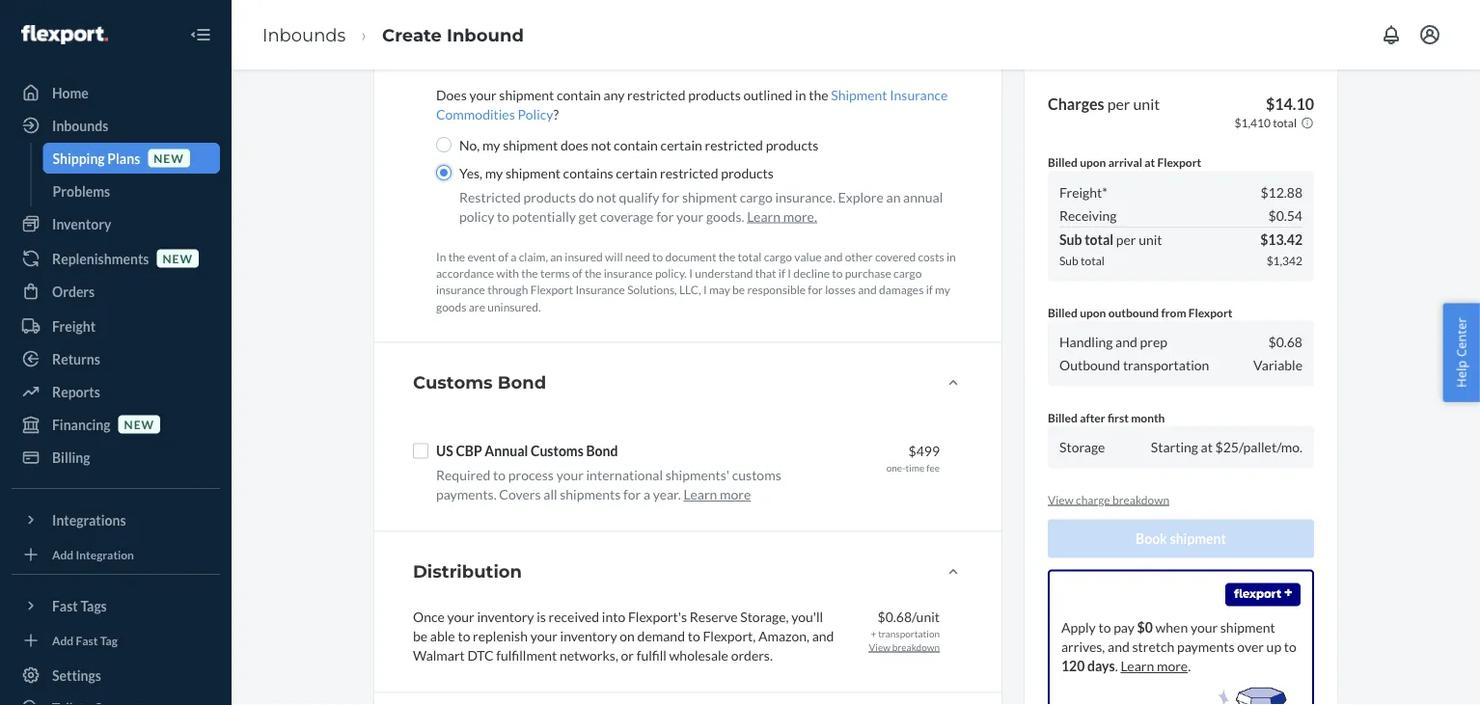 Task type: describe. For each thing, give the bounding box(es) containing it.
$12.88
[[1261, 184, 1303, 200]]

your up commodities
[[469, 86, 497, 103]]

1 vertical spatial per
[[1116, 231, 1136, 248]]

shipment
[[831, 86, 888, 103]]

damages
[[879, 283, 924, 297]]

0 vertical spatial transportation
[[1123, 357, 1210, 373]]

your down is
[[531, 628, 558, 645]]

upon for handling and prep
[[1080, 305, 1106, 319]]

billed for freight*
[[1048, 155, 1078, 169]]

breadcrumbs navigation
[[247, 7, 539, 63]]

1 vertical spatial fast
[[76, 634, 98, 648]]

2 vertical spatial cargo
[[894, 266, 922, 280]]

0 horizontal spatial of
[[498, 250, 509, 264]]

inbounds inside breadcrumbs navigation
[[263, 24, 346, 45]]

total inside the in the event of a claim, an insured will need to document the total cargo value and other covered costs in accordance with the terms of the insurance policy. i understand that if i decline to purchase cargo insurance through flexport insurance solutions, llc, i may be responsible for losses and damages if my goods are uninsured.
[[738, 250, 762, 264]]

help
[[1453, 361, 1470, 388]]

your inside when your shipment arrives, and stretch payments over up to 120 days . learn more .
[[1191, 620, 1218, 636]]

policy
[[518, 106, 554, 122]]

in
[[436, 250, 446, 264]]

tags
[[81, 598, 107, 614]]

shipment for when your shipment arrives, and stretch payments over up to 120 days . learn more .
[[1221, 620, 1276, 636]]

from
[[1162, 305, 1187, 319]]

potentially
[[512, 208, 576, 224]]

billed after first month
[[1048, 411, 1165, 425]]

add integration
[[52, 548, 134, 562]]

$0.68/unit
[[878, 609, 940, 625]]

annual
[[904, 189, 943, 205]]

be inside the in the event of a claim, an insured will need to document the total cargo value and other covered costs in accordance with the terms of the insurance policy. i understand that if i decline to purchase cargo insurance through flexport insurance solutions, llc, i may be responsible for losses and damages if my goods are uninsured.
[[733, 283, 745, 297]]

responsible
[[747, 283, 806, 297]]

the up "understand"
[[719, 250, 736, 264]]

create
[[382, 24, 442, 45]]

reports link
[[12, 376, 220, 407]]

open notifications image
[[1380, 23, 1403, 46]]

and up outbound transportation
[[1116, 334, 1138, 350]]

$14.10
[[1266, 94, 1315, 113]]

terms
[[540, 266, 570, 280]]

required to process your international shipments' customs payments. covers all shipments for a year.
[[436, 467, 782, 503]]

freight link
[[12, 311, 220, 342]]

more inside button
[[720, 486, 751, 503]]

2 . from the left
[[1188, 658, 1191, 675]]

starting
[[1151, 439, 1199, 456]]

3 billed from the top
[[1048, 411, 1078, 425]]

shipment for yes, my shipment contains certain restricted products
[[506, 164, 561, 181]]

learn more link
[[1121, 658, 1188, 675]]

billed for handling and prep
[[1048, 305, 1078, 319]]

flexport's
[[628, 609, 687, 625]]

charges per unit
[[1048, 94, 1160, 113]]

demand
[[638, 628, 685, 645]]

costs
[[918, 250, 945, 264]]

storage,
[[740, 609, 789, 625]]

0 horizontal spatial if
[[779, 266, 786, 280]]

+
[[871, 628, 877, 639]]

orders
[[52, 283, 95, 300]]

add integration link
[[12, 543, 220, 567]]

$25/pallet/mo.
[[1216, 439, 1303, 456]]

amazon,
[[759, 628, 810, 645]]

$0.68/unit + transportation view breakdown
[[869, 609, 940, 653]]

2 horizontal spatial i
[[788, 266, 791, 280]]

flexport logo image
[[21, 25, 108, 44]]

help center
[[1453, 318, 1470, 388]]

$499
[[909, 443, 940, 459]]

freight
[[52, 318, 96, 334]]

freight*
[[1060, 184, 1108, 200]]

wholesale
[[669, 648, 729, 664]]

1 vertical spatial cargo
[[764, 250, 792, 264]]

add for add integration
[[52, 548, 74, 562]]

fulfill
[[637, 648, 667, 664]]

time
[[906, 462, 925, 473]]

any
[[604, 86, 625, 103]]

distribution
[[413, 561, 522, 582]]

1 vertical spatial insurance
[[436, 283, 485, 297]]

the left "shipment"
[[809, 86, 829, 103]]

explore
[[838, 189, 884, 205]]

reports
[[52, 384, 100, 400]]

total for sub total per unit
[[1085, 231, 1114, 248]]

integration
[[76, 548, 134, 562]]

not inside the restricted products do not qualify for shipment cargo insurance. explore an annual policy to potentially get coverage for your goods.
[[597, 189, 617, 205]]

insurance.
[[776, 189, 836, 205]]

the right in on the top left of the page
[[448, 250, 465, 264]]

charge
[[1076, 493, 1111, 507]]

inventory link
[[12, 208, 220, 239]]

integrations
[[52, 512, 126, 528]]

restricted products do not qualify for shipment cargo insurance. explore an annual policy to potentially get coverage for your goods.
[[459, 189, 943, 224]]

1 vertical spatial certain
[[616, 164, 658, 181]]

$1,342
[[1267, 254, 1303, 268]]

covered
[[875, 250, 916, 264]]

policy.
[[655, 266, 687, 280]]

shipment for no, my shipment does not contain certain restricted products
[[503, 136, 558, 153]]

1 vertical spatial of
[[572, 266, 583, 280]]

networks,
[[560, 648, 619, 664]]

my for yes,
[[485, 164, 503, 181]]

inbounds link inside breadcrumbs navigation
[[263, 24, 346, 45]]

new for financing
[[124, 417, 155, 431]]

120
[[1062, 658, 1085, 675]]

0 horizontal spatial inbounds link
[[12, 110, 220, 141]]

us
[[436, 443, 453, 459]]

0 vertical spatial unit
[[1133, 94, 1160, 113]]

0 vertical spatial contain
[[557, 86, 601, 103]]

1 vertical spatial bond
[[586, 443, 618, 459]]

fast inside dropdown button
[[52, 598, 78, 614]]

us cbp annual customs bond
[[436, 443, 618, 459]]

integrations button
[[12, 505, 220, 536]]

pay
[[1114, 620, 1135, 636]]

once
[[413, 609, 445, 625]]

upon for freight*
[[1080, 155, 1106, 169]]

products up goods.
[[721, 164, 774, 181]]

0 horizontal spatial bond
[[498, 372, 547, 393]]

event
[[468, 250, 496, 264]]

dtc
[[468, 648, 494, 664]]

required
[[436, 467, 491, 484]]

0 horizontal spatial inbounds
[[52, 117, 108, 134]]

learn more button
[[684, 485, 751, 504]]

view charge breakdown
[[1048, 493, 1170, 507]]

to inside required to process your international shipments' customs payments. covers all shipments for a year.
[[493, 467, 506, 484]]

1 vertical spatial unit
[[1139, 231, 1163, 248]]

flexport inside the in the event of a claim, an insured will need to document the total cargo value and other covered costs in accordance with the terms of the insurance policy. i understand that if i decline to purchase cargo insurance through flexport insurance solutions, llc, i may be responsible for losses and damages if my goods are uninsured.
[[530, 283, 573, 297]]

1 horizontal spatial customs
[[531, 443, 584, 459]]

to left pay
[[1099, 620, 1111, 636]]

stretch
[[1133, 639, 1175, 656]]

arrival
[[1109, 155, 1143, 169]]

yes, my shipment contains certain restricted products
[[459, 164, 774, 181]]

will
[[605, 250, 623, 264]]

variable
[[1254, 357, 1303, 373]]

storage
[[1060, 439, 1105, 456]]

0 horizontal spatial i
[[689, 266, 693, 280]]

new for shipping plans
[[154, 151, 184, 165]]

covers
[[499, 486, 541, 503]]

once your inventory is received into flexport's reserve storage, you'll be able to replenish your inventory on demand to flexport, amazon, and walmart dtc fulfillment networks, or fulfill wholesale orders.
[[413, 609, 834, 664]]

shipment inside the restricted products do not qualify for shipment cargo insurance. explore an annual policy to potentially get coverage for your goods.
[[682, 189, 737, 205]]

problems
[[53, 183, 110, 199]]

0 vertical spatial not
[[591, 136, 611, 153]]

restricted for any
[[627, 86, 686, 103]]

in inside the in the event of a claim, an insured will need to document the total cargo value and other covered costs in accordance with the terms of the insurance policy. i understand that if i decline to purchase cargo insurance through flexport insurance solutions, llc, i may be responsible for losses and damages if my goods are uninsured.
[[947, 250, 956, 264]]

0 vertical spatial inventory
[[477, 609, 534, 625]]

sub for sub total
[[1060, 254, 1079, 268]]

the down insured
[[585, 266, 602, 280]]

view inside button
[[1048, 493, 1074, 507]]

financing
[[52, 416, 111, 433]]

do
[[579, 189, 594, 205]]

my for no,
[[483, 136, 500, 153]]

0 vertical spatial insurance
[[604, 266, 653, 280]]

1 . from the left
[[1115, 658, 1118, 675]]

1 horizontal spatial inventory
[[560, 628, 617, 645]]

month
[[1131, 411, 1165, 425]]

to up 'wholesale'
[[688, 628, 700, 645]]

need
[[625, 250, 650, 264]]

get
[[579, 208, 598, 224]]

1 vertical spatial if
[[926, 283, 933, 297]]

inbound
[[447, 24, 524, 45]]

does
[[436, 86, 467, 103]]

shipping
[[53, 150, 105, 166]]

products up insurance. on the top
[[766, 136, 819, 153]]

fast tags
[[52, 598, 107, 614]]

a inside the in the event of a claim, an insured will need to document the total cargo value and other covered costs in accordance with the terms of the insurance policy. i understand that if i decline to purchase cargo insurance through flexport insurance solutions, llc, i may be responsible for losses and damages if my goods are uninsured.
[[511, 250, 517, 264]]

annual
[[485, 443, 528, 459]]

my inside the in the event of a claim, an insured will need to document the total cargo value and other covered costs in accordance with the terms of the insurance policy. i understand that if i decline to purchase cargo insurance through flexport insurance solutions, llc, i may be responsible for losses and damages if my goods are uninsured.
[[935, 283, 951, 297]]



Task type: vqa. For each thing, say whether or not it's contained in the screenshot.
)
no



Task type: locate. For each thing, give the bounding box(es) containing it.
2 horizontal spatial learn
[[1121, 658, 1155, 675]]

1 horizontal spatial more
[[1157, 658, 1188, 675]]

sub up sub total
[[1060, 231, 1082, 248]]

0 horizontal spatial at
[[1145, 155, 1156, 169]]

add up settings
[[52, 634, 74, 648]]

shipment inside when your shipment arrives, and stretch payments over up to 120 days . learn more .
[[1221, 620, 1276, 636]]

days
[[1088, 658, 1115, 675]]

1 sub from the top
[[1060, 231, 1082, 248]]

llc,
[[679, 283, 701, 297]]

1 vertical spatial a
[[644, 486, 651, 503]]

at right starting
[[1201, 439, 1213, 456]]

0 horizontal spatial transportation
[[878, 628, 940, 639]]

products up potentially
[[524, 189, 576, 205]]

to down "restricted"
[[497, 208, 510, 224]]

0 vertical spatial billed
[[1048, 155, 1078, 169]]

$1,410
[[1235, 116, 1271, 130]]

insurance down "accordance"
[[436, 283, 485, 297]]

your left goods.
[[677, 208, 704, 224]]

to right able
[[458, 628, 470, 645]]

more down customs
[[720, 486, 751, 503]]

for down international
[[624, 486, 641, 503]]

not
[[591, 136, 611, 153], [597, 189, 617, 205]]

if right damages
[[926, 283, 933, 297]]

1 horizontal spatial be
[[733, 283, 745, 297]]

breakdown down $0.68/unit
[[893, 642, 940, 653]]

1 upon from the top
[[1080, 155, 1106, 169]]

1 horizontal spatial inbounds link
[[263, 24, 346, 45]]

2 vertical spatial billed
[[1048, 411, 1078, 425]]

for right qualify
[[662, 189, 680, 205]]

a inside required to process your international shipments' customs payments. covers all shipments for a year.
[[644, 486, 651, 503]]

0 horizontal spatial insurance
[[576, 283, 625, 297]]

restricted right any
[[627, 86, 686, 103]]

add left 'integration'
[[52, 548, 74, 562]]

customs up process
[[531, 443, 584, 459]]

1 vertical spatial add
[[52, 634, 74, 648]]

0 horizontal spatial learn
[[684, 486, 717, 503]]

learn for learn more
[[684, 486, 717, 503]]

view left charge
[[1048, 493, 1074, 507]]

0 vertical spatial be
[[733, 283, 745, 297]]

restricted up the restricted products do not qualify for shipment cargo insurance. explore an annual policy to potentially get coverage for your goods.
[[660, 164, 719, 181]]

0 horizontal spatial contain
[[557, 86, 601, 103]]

breakdown inside button
[[1113, 493, 1170, 507]]

total down $14.10
[[1273, 116, 1297, 130]]

qualify
[[619, 189, 660, 205]]

shipment down view charge breakdown button at the bottom right of page
[[1170, 531, 1227, 547]]

inventory up the networks,
[[560, 628, 617, 645]]

more down "stretch"
[[1157, 658, 1188, 675]]

0 vertical spatial at
[[1145, 155, 1156, 169]]

breakdown inside $0.68/unit + transportation view breakdown
[[893, 642, 940, 653]]

billed up handling
[[1048, 305, 1078, 319]]

for down decline
[[808, 283, 823, 297]]

flexport right arrival
[[1158, 155, 1202, 169]]

1 vertical spatial at
[[1201, 439, 1213, 456]]

more
[[720, 486, 751, 503], [1157, 658, 1188, 675]]

breakdown up book
[[1113, 493, 1170, 507]]

apply
[[1062, 620, 1096, 636]]

or
[[621, 648, 634, 664]]

0 vertical spatial more
[[720, 486, 751, 503]]

your up able
[[447, 609, 475, 625]]

flexport
[[1158, 155, 1202, 169], [530, 283, 573, 297], [1189, 305, 1233, 319]]

i down document
[[689, 266, 693, 280]]

learn inside button
[[684, 486, 717, 503]]

cargo
[[740, 189, 773, 205], [764, 250, 792, 264], [894, 266, 922, 280]]

1 vertical spatial new
[[163, 251, 193, 265]]

0 vertical spatial per
[[1108, 94, 1131, 113]]

0 vertical spatial customs
[[413, 372, 493, 393]]

0 vertical spatial new
[[154, 151, 184, 165]]

my right yes,
[[485, 164, 503, 181]]

learn more. link
[[747, 208, 817, 224]]

total down sub total per unit
[[1081, 254, 1105, 268]]

0 horizontal spatial customs
[[413, 372, 493, 393]]

does
[[561, 136, 589, 153]]

unit up arrival
[[1133, 94, 1160, 113]]

outbound transportation
[[1060, 357, 1210, 373]]

bond up the us cbp annual customs bond
[[498, 372, 547, 393]]

after
[[1080, 411, 1106, 425]]

flexport right from
[[1189, 305, 1233, 319]]

fast left tags
[[52, 598, 78, 614]]

1 vertical spatial an
[[550, 250, 563, 264]]

learn for learn more.
[[747, 208, 781, 224]]

$13.42
[[1261, 231, 1303, 248]]

to
[[497, 208, 510, 224], [653, 250, 663, 264], [832, 266, 843, 280], [493, 467, 506, 484], [1099, 620, 1111, 636], [458, 628, 470, 645], [688, 628, 700, 645], [1284, 639, 1297, 656]]

goods.
[[706, 208, 745, 224]]

0 vertical spatial if
[[779, 266, 786, 280]]

be inside 'once your inventory is received into flexport's reserve storage, you'll be able to replenish your inventory on demand to flexport, amazon, and walmart dtc fulfillment networks, or fulfill wholesale orders.'
[[413, 628, 428, 645]]

my down costs
[[935, 283, 951, 297]]

over
[[1238, 639, 1264, 656]]

0 horizontal spatial a
[[511, 250, 517, 264]]

i left may
[[703, 283, 707, 297]]

insurance down need on the left top of the page
[[604, 266, 653, 280]]

total up that
[[738, 250, 762, 264]]

plans
[[107, 150, 140, 166]]

of up with
[[498, 250, 509, 264]]

2 vertical spatial flexport
[[1189, 305, 1233, 319]]

sub total
[[1060, 254, 1105, 268]]

a left year.
[[644, 486, 651, 503]]

transportation
[[1123, 357, 1210, 373], [878, 628, 940, 639]]

restricted for certain
[[660, 164, 719, 181]]

open account menu image
[[1419, 23, 1442, 46]]

total for $1,410 total
[[1273, 116, 1297, 130]]

2 vertical spatial learn
[[1121, 658, 1155, 675]]

1 horizontal spatial if
[[926, 283, 933, 297]]

learn inside when your shipment arrives, and stretch payments over up to 120 days . learn more .
[[1121, 658, 1155, 675]]

understand
[[695, 266, 753, 280]]

close navigation image
[[189, 23, 212, 46]]

certain down shipment insurance commodities policy
[[661, 136, 702, 153]]

total for sub total
[[1081, 254, 1105, 268]]

insurance inside the in the event of a claim, an insured will need to document the total cargo value and other covered costs in accordance with the terms of the insurance policy. i understand that if i decline to purchase cargo insurance through flexport insurance solutions, llc, i may be responsible for losses and damages if my goods are uninsured.
[[576, 283, 625, 297]]

0 vertical spatial my
[[483, 136, 500, 153]]

view inside $0.68/unit + transportation view breakdown
[[869, 642, 891, 653]]

1 horizontal spatial learn
[[747, 208, 781, 224]]

your inside required to process your international shipments' customs payments. covers all shipments for a year.
[[557, 467, 584, 484]]

1 vertical spatial in
[[947, 250, 956, 264]]

flexport for freight*
[[1158, 155, 1202, 169]]

cargo inside the restricted products do not qualify for shipment cargo insurance. explore an annual policy to potentially get coverage for your goods.
[[740, 189, 773, 205]]

returns
[[52, 351, 100, 367]]

unit up billed upon outbound from flexport
[[1139, 231, 1163, 248]]

to right need on the left top of the page
[[653, 250, 663, 264]]

be down once at the left of the page
[[413, 628, 428, 645]]

new down 'reports' link
[[124, 417, 155, 431]]

bond up international
[[586, 443, 618, 459]]

upon up handling
[[1080, 305, 1106, 319]]

certain
[[661, 136, 702, 153], [616, 164, 658, 181]]

add fast tag
[[52, 634, 118, 648]]

0 vertical spatial bond
[[498, 372, 547, 393]]

my right 'no,'
[[483, 136, 500, 153]]

1 horizontal spatial inbounds
[[263, 24, 346, 45]]

new up orders link
[[163, 251, 193, 265]]

$0.54
[[1269, 207, 1303, 224]]

1 vertical spatial sub
[[1060, 254, 1079, 268]]

an left "annual"
[[887, 189, 901, 205]]

billing link
[[12, 442, 220, 473]]

2 vertical spatial my
[[935, 283, 951, 297]]

settings link
[[12, 660, 220, 691]]

policy
[[459, 208, 495, 224]]

0 vertical spatial view
[[1048, 493, 1074, 507]]

be right may
[[733, 283, 745, 297]]

shipments
[[560, 486, 621, 503]]

new for replenishments
[[163, 251, 193, 265]]

i up the responsible
[[788, 266, 791, 280]]

1 add from the top
[[52, 548, 74, 562]]

1 horizontal spatial of
[[572, 266, 583, 280]]

0 vertical spatial upon
[[1080, 155, 1106, 169]]

insurance
[[890, 86, 948, 103], [576, 283, 625, 297]]

1 vertical spatial inbounds
[[52, 117, 108, 134]]

shipment for does your shipment contain any restricted products outlined in the
[[499, 86, 554, 103]]

you'll
[[792, 609, 823, 625]]

a up with
[[511, 250, 517, 264]]

sub down sub total per unit
[[1060, 254, 1079, 268]]

1 vertical spatial be
[[413, 628, 428, 645]]

0 vertical spatial breakdown
[[1113, 493, 1170, 507]]

upon up "freight*"
[[1080, 155, 1106, 169]]

your inside the restricted products do not qualify for shipment cargo insurance. explore an annual policy to potentially get coverage for your goods.
[[677, 208, 704, 224]]

if right that
[[779, 266, 786, 280]]

upon
[[1080, 155, 1106, 169], [1080, 305, 1106, 319]]

view breakdown button
[[869, 641, 940, 654]]

orders.
[[731, 648, 773, 664]]

your up payments
[[1191, 620, 1218, 636]]

1 vertical spatial contain
[[614, 136, 658, 153]]

view down the +
[[869, 642, 891, 653]]

0 horizontal spatial view
[[869, 642, 891, 653]]

1 horizontal spatial i
[[703, 283, 707, 297]]

an inside the in the event of a claim, an insured will need to document the total cargo value and other covered costs in accordance with the terms of the insurance policy. i understand that if i decline to purchase cargo insurance through flexport insurance solutions, llc, i may be responsible for losses and damages if my goods are uninsured.
[[550, 250, 563, 264]]

to inside the restricted products do not qualify for shipment cargo insurance. explore an annual policy to potentially get coverage for your goods.
[[497, 208, 510, 224]]

learn left more.
[[747, 208, 781, 224]]

to inside when your shipment arrives, and stretch payments over up to 120 days . learn more .
[[1284, 639, 1297, 656]]

received
[[549, 609, 600, 625]]

contains
[[563, 164, 613, 181]]

1 vertical spatial transportation
[[878, 628, 940, 639]]

customs
[[732, 467, 782, 484]]

per down the receiving
[[1116, 231, 1136, 248]]

an inside the restricted products do not qualify for shipment cargo insurance. explore an annual policy to potentially get coverage for your goods.
[[887, 189, 901, 205]]

$0.68
[[1269, 334, 1303, 350]]

2 billed from the top
[[1048, 305, 1078, 319]]

coverage
[[600, 208, 654, 224]]

not right does
[[591, 136, 611, 153]]

handling and prep
[[1060, 334, 1168, 350]]

1 vertical spatial view
[[869, 642, 891, 653]]

1 horizontal spatial insurance
[[604, 266, 653, 280]]

shipment inside button
[[1170, 531, 1227, 547]]

1 vertical spatial billed
[[1048, 305, 1078, 319]]

0 vertical spatial sub
[[1060, 231, 1082, 248]]

in right costs
[[947, 250, 956, 264]]

shipment insurance commodities policy
[[436, 86, 948, 122]]

for inside required to process your international shipments' customs payments. covers all shipments for a year.
[[624, 486, 641, 503]]

orders link
[[12, 276, 220, 307]]

1 horizontal spatial a
[[644, 486, 651, 503]]

to down "annual"
[[493, 467, 506, 484]]

0 horizontal spatial more
[[720, 486, 751, 503]]

prep
[[1140, 334, 1168, 350]]

cargo up the learn more. link
[[740, 189, 773, 205]]

shipment up goods.
[[682, 189, 737, 205]]

1 horizontal spatial an
[[887, 189, 901, 205]]

2 sub from the top
[[1060, 254, 1079, 268]]

cargo up that
[[764, 250, 792, 264]]

2 add from the top
[[52, 634, 74, 648]]

0 vertical spatial insurance
[[890, 86, 948, 103]]

inventory up replenish
[[477, 609, 534, 625]]

first
[[1108, 411, 1129, 425]]

1 billed from the top
[[1048, 155, 1078, 169]]

fee
[[927, 462, 940, 473]]

process
[[508, 467, 554, 484]]

and down you'll
[[812, 628, 834, 645]]

for down qualify
[[656, 208, 674, 224]]

for inside the in the event of a claim, an insured will need to document the total cargo value and other covered costs in accordance with the terms of the insurance policy. i understand that if i decline to purchase cargo insurance through flexport insurance solutions, llc, i may be responsible for losses and damages if my goods are uninsured.
[[808, 283, 823, 297]]

1 horizontal spatial bond
[[586, 443, 618, 459]]

walmart
[[413, 648, 465, 664]]

inventory
[[52, 216, 111, 232]]

customs up us
[[413, 372, 493, 393]]

1 vertical spatial customs
[[531, 443, 584, 459]]

products left outlined
[[688, 86, 741, 103]]

1 vertical spatial upon
[[1080, 305, 1106, 319]]

restricted
[[459, 189, 521, 205]]

an up terms
[[550, 250, 563, 264]]

shipment up potentially
[[506, 164, 561, 181]]

0 horizontal spatial insurance
[[436, 283, 485, 297]]

1 horizontal spatial in
[[947, 250, 956, 264]]

1 vertical spatial breakdown
[[893, 642, 940, 653]]

shipment up policy
[[499, 86, 554, 103]]

1 vertical spatial learn
[[684, 486, 717, 503]]

the down the claim,
[[521, 266, 538, 280]]

contain up ?
[[557, 86, 601, 103]]

restricted down shipment insurance commodities policy
[[705, 136, 763, 153]]

to right up
[[1284, 639, 1297, 656]]

flexport,
[[703, 628, 756, 645]]

0 horizontal spatial an
[[550, 250, 563, 264]]

1 horizontal spatial contain
[[614, 136, 658, 153]]

0 vertical spatial inbounds link
[[263, 24, 346, 45]]

fast
[[52, 598, 78, 614], [76, 634, 98, 648]]

1 vertical spatial restricted
[[705, 136, 763, 153]]

0 horizontal spatial in
[[795, 86, 806, 103]]

insurance inside shipment insurance commodities policy
[[890, 86, 948, 103]]

replenishments
[[52, 250, 149, 267]]

0 vertical spatial fast
[[52, 598, 78, 614]]

0 vertical spatial of
[[498, 250, 509, 264]]

0 vertical spatial certain
[[661, 136, 702, 153]]

to up losses
[[832, 266, 843, 280]]

does your shipment contain any restricted products outlined in the
[[436, 86, 831, 103]]

reserve
[[690, 609, 738, 625]]

1 horizontal spatial view
[[1048, 493, 1074, 507]]

and down pay
[[1108, 639, 1130, 656]]

billed upon outbound from flexport
[[1048, 305, 1233, 319]]

inbounds
[[263, 24, 346, 45], [52, 117, 108, 134]]

None radio
[[436, 137, 452, 152], [436, 165, 452, 180], [436, 137, 452, 152], [436, 165, 452, 180]]

home
[[52, 84, 89, 101]]

outbound
[[1109, 305, 1159, 319]]

accordance
[[436, 266, 494, 280]]

billed upon arrival at flexport
[[1048, 155, 1202, 169]]

2 vertical spatial new
[[124, 417, 155, 431]]

insurance down will
[[576, 283, 625, 297]]

solutions,
[[628, 283, 677, 297]]

. left learn more link in the bottom right of the page
[[1115, 658, 1118, 675]]

transportation inside $0.68/unit + transportation view breakdown
[[878, 628, 940, 639]]

book shipment button
[[1048, 520, 1315, 559]]

the
[[809, 86, 829, 103], [448, 250, 465, 264], [719, 250, 736, 264], [521, 266, 538, 280], [585, 266, 602, 280]]

view charge breakdown button
[[1048, 492, 1315, 508]]

billed up "freight*"
[[1048, 155, 1078, 169]]

0 vertical spatial learn
[[747, 208, 781, 224]]

and inside 'once your inventory is received into flexport's reserve storage, you'll be able to replenish your inventory on demand to flexport, amazon, and walmart dtc fulfillment networks, or fulfill wholesale orders.'
[[812, 628, 834, 645]]

sub for sub total per unit
[[1060, 231, 1082, 248]]

customs bond
[[413, 372, 547, 393]]

add
[[52, 548, 74, 562], [52, 634, 74, 648]]

sub
[[1060, 231, 1082, 248], [1060, 254, 1079, 268]]

0 vertical spatial cargo
[[740, 189, 773, 205]]

shipping plans
[[53, 150, 140, 166]]

0 vertical spatial in
[[795, 86, 806, 103]]

flexport for handling and prep
[[1189, 305, 1233, 319]]

2 upon from the top
[[1080, 305, 1106, 319]]

through
[[488, 283, 528, 297]]

your up the all
[[557, 467, 584, 484]]

0 vertical spatial restricted
[[627, 86, 686, 103]]

0 vertical spatial inbounds
[[263, 24, 346, 45]]

able
[[430, 628, 455, 645]]

0 vertical spatial add
[[52, 548, 74, 562]]

0 horizontal spatial certain
[[616, 164, 658, 181]]

and inside when your shipment arrives, and stretch payments over up to 120 days . learn more .
[[1108, 639, 1130, 656]]

None checkbox
[[413, 443, 429, 459]]

1 horizontal spatial certain
[[661, 136, 702, 153]]

1 vertical spatial inbounds link
[[12, 110, 220, 141]]

0 horizontal spatial inventory
[[477, 609, 534, 625]]

are
[[469, 300, 485, 314]]

1 horizontal spatial insurance
[[890, 86, 948, 103]]

and right value
[[824, 250, 843, 264]]

1 horizontal spatial at
[[1201, 439, 1213, 456]]

one-
[[887, 462, 906, 473]]

flexport down terms
[[530, 283, 573, 297]]

international
[[586, 467, 663, 484]]

insurance right "shipment"
[[890, 86, 948, 103]]

more inside when your shipment arrives, and stretch payments over up to 120 days . learn more .
[[1157, 658, 1188, 675]]

starting at $25/pallet/mo.
[[1151, 439, 1303, 456]]

settings
[[52, 667, 101, 684]]

at right arrival
[[1145, 155, 1156, 169]]

in right outlined
[[795, 86, 806, 103]]

products inside the restricted products do not qualify for shipment cargo insurance. explore an annual policy to potentially get coverage for your goods.
[[524, 189, 576, 205]]

and down 'purchase'
[[858, 283, 877, 297]]

1 vertical spatial my
[[485, 164, 503, 181]]

add for add fast tag
[[52, 634, 74, 648]]

decline
[[794, 266, 830, 280]]

create inbound link
[[382, 24, 524, 45]]



